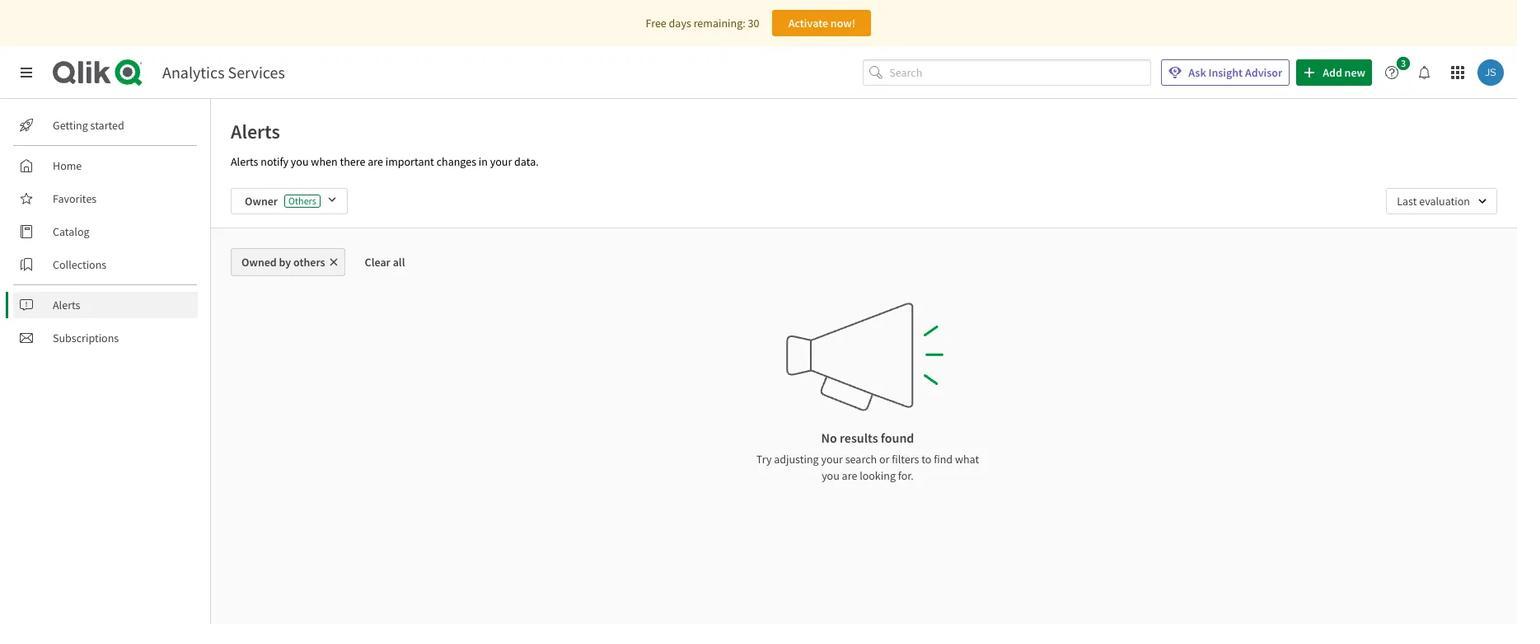 Task type: vqa. For each thing, say whether or not it's contained in the screenshot.
Alerts notify you when there are important changes in your data.
yes



Task type: describe. For each thing, give the bounding box(es) containing it.
when
[[311, 154, 338, 169]]

collections
[[53, 257, 107, 272]]

0 vertical spatial are
[[368, 154, 383, 169]]

free
[[646, 16, 667, 31]]

collections link
[[13, 251, 198, 278]]

owner
[[245, 194, 278, 209]]

evaluation
[[1420, 194, 1471, 209]]

Last evaluation field
[[1387, 188, 1498, 214]]

owned by others button
[[231, 248, 345, 276]]

add
[[1323, 65, 1343, 80]]

home
[[53, 158, 82, 173]]

filters region
[[211, 175, 1518, 228]]

activate
[[789, 16, 829, 31]]

advisor
[[1246, 65, 1283, 80]]

analytics
[[162, 62, 225, 82]]

changes
[[437, 154, 477, 169]]

jacob simon image
[[1478, 59, 1505, 86]]

you inside no results found try adjusting your search or filters to find what you are looking for.
[[822, 468, 840, 483]]

catalog
[[53, 224, 90, 239]]

there
[[340, 154, 366, 169]]

alerts notify you when there are important changes in your data.
[[231, 154, 539, 169]]

remaining:
[[694, 16, 746, 31]]

others
[[289, 195, 316, 207]]

no results found try adjusting your search or filters to find what you are looking for.
[[757, 430, 980, 483]]

getting started
[[53, 118, 124, 133]]

0 vertical spatial your
[[490, 154, 512, 169]]

for.
[[898, 468, 914, 483]]

your inside no results found try adjusting your search or filters to find what you are looking for.
[[821, 452, 843, 467]]

search
[[846, 452, 877, 467]]

data.
[[514, 154, 539, 169]]

find
[[934, 452, 953, 467]]

last
[[1398, 194, 1418, 209]]

by
[[279, 255, 291, 270]]

close sidebar menu image
[[20, 66, 33, 79]]

1 vertical spatial alerts
[[231, 154, 258, 169]]

to
[[922, 452, 932, 467]]

favorites
[[53, 191, 97, 206]]

insight
[[1209, 65, 1243, 80]]

clear
[[365, 255, 391, 270]]

analytics services
[[162, 62, 285, 82]]

alerts inside navigation pane element
[[53, 298, 80, 312]]

Search text field
[[890, 59, 1152, 86]]

important
[[386, 154, 434, 169]]

catalog link
[[13, 218, 198, 245]]

what
[[955, 452, 980, 467]]

all
[[393, 255, 405, 270]]

clear all button
[[352, 248, 418, 276]]



Task type: locate. For each thing, give the bounding box(es) containing it.
or
[[880, 452, 890, 467]]

ask
[[1189, 65, 1207, 80]]

0 vertical spatial you
[[291, 154, 309, 169]]

3 button
[[1379, 57, 1416, 86]]

alerts up notify
[[231, 119, 280, 144]]

activate now!
[[789, 16, 856, 31]]

try
[[757, 452, 772, 467]]

found
[[881, 430, 915, 446]]

you left when
[[291, 154, 309, 169]]

analytics services element
[[162, 62, 285, 82]]

no
[[822, 430, 838, 446]]

subscriptions link
[[13, 325, 198, 351]]

getting
[[53, 118, 88, 133]]

started
[[90, 118, 124, 133]]

free days remaining: 30
[[646, 16, 760, 31]]

alerts link
[[13, 292, 198, 318]]

30
[[748, 16, 760, 31]]

last evaluation
[[1398, 194, 1471, 209]]

are
[[368, 154, 383, 169], [842, 468, 858, 483]]

add new
[[1323, 65, 1366, 80]]

0 horizontal spatial are
[[368, 154, 383, 169]]

your
[[490, 154, 512, 169], [821, 452, 843, 467]]

subscriptions
[[53, 331, 119, 345]]

owned
[[242, 255, 277, 270]]

your right in
[[490, 154, 512, 169]]

navigation pane element
[[0, 106, 210, 358]]

filters
[[892, 452, 920, 467]]

activate now! link
[[773, 10, 872, 36]]

1 horizontal spatial are
[[842, 468, 858, 483]]

2 vertical spatial alerts
[[53, 298, 80, 312]]

alerts
[[231, 119, 280, 144], [231, 154, 258, 169], [53, 298, 80, 312]]

clear all
[[365, 255, 405, 270]]

looking
[[860, 468, 896, 483]]

adjusting
[[774, 452, 819, 467]]

add new button
[[1297, 59, 1373, 86]]

your down no
[[821, 452, 843, 467]]

favorites link
[[13, 185, 198, 212]]

1 vertical spatial you
[[822, 468, 840, 483]]

you
[[291, 154, 309, 169], [822, 468, 840, 483]]

alerts left notify
[[231, 154, 258, 169]]

in
[[479, 154, 488, 169]]

services
[[228, 62, 285, 82]]

getting started link
[[13, 112, 198, 139]]

home link
[[13, 153, 198, 179]]

are down the search
[[842, 468, 858, 483]]

1 vertical spatial are
[[842, 468, 858, 483]]

0 horizontal spatial your
[[490, 154, 512, 169]]

new
[[1345, 65, 1366, 80]]

results
[[840, 430, 879, 446]]

you down no
[[822, 468, 840, 483]]

others
[[294, 255, 325, 270]]

0 vertical spatial alerts
[[231, 119, 280, 144]]

3
[[1401, 57, 1407, 69]]

are right 'there'
[[368, 154, 383, 169]]

alerts up the subscriptions
[[53, 298, 80, 312]]

ask insight advisor
[[1189, 65, 1283, 80]]

1 vertical spatial your
[[821, 452, 843, 467]]

1 horizontal spatial you
[[822, 468, 840, 483]]

owned by others
[[242, 255, 325, 270]]

now!
[[831, 16, 856, 31]]

searchbar element
[[863, 59, 1152, 86]]

days
[[669, 16, 692, 31]]

are inside no results found try adjusting your search or filters to find what you are looking for.
[[842, 468, 858, 483]]

0 horizontal spatial you
[[291, 154, 309, 169]]

notify
[[261, 154, 289, 169]]

1 horizontal spatial your
[[821, 452, 843, 467]]

ask insight advisor button
[[1162, 59, 1290, 86]]



